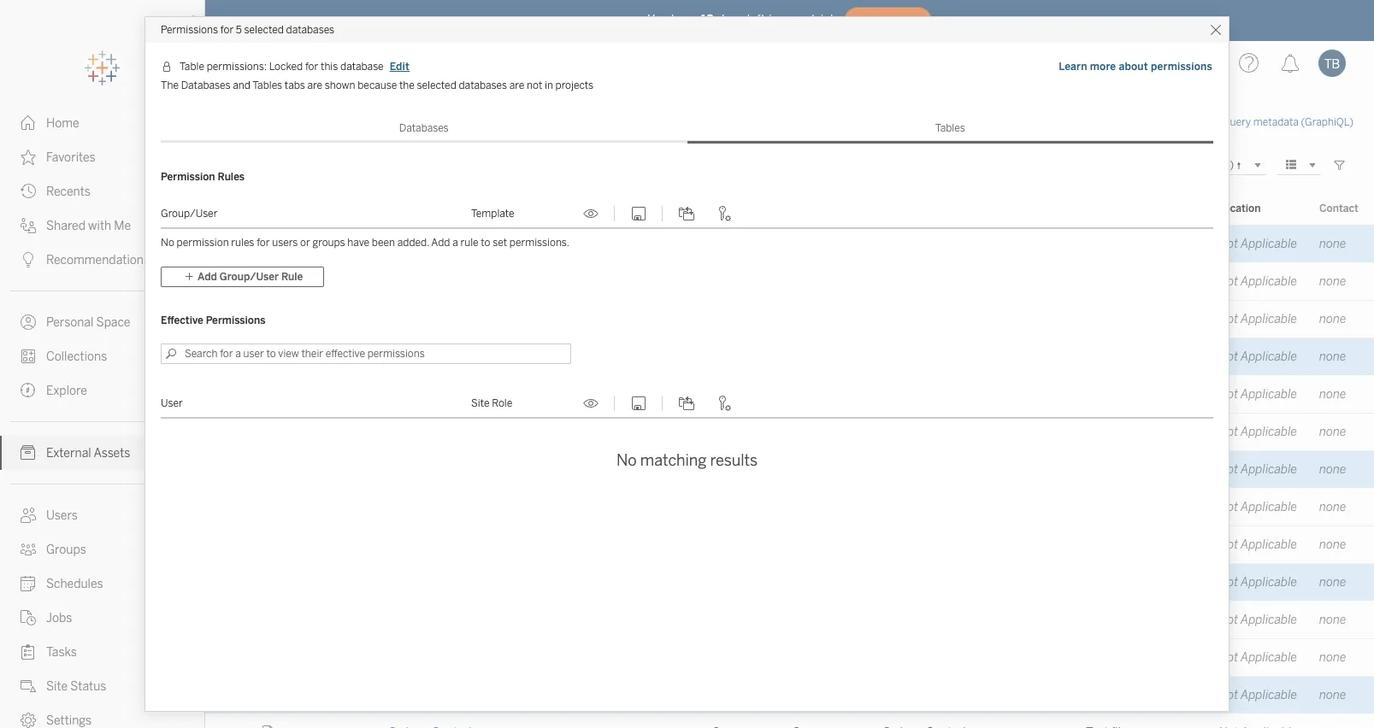 Task type: describe. For each thing, give the bounding box(es) containing it.
by text only_f5he34f image for jobs
[[21, 611, 36, 626]]

with
[[88, 219, 111, 233]]

move image for no permission rules for users or groups have been added. add a rule to set permissions.
[[677, 206, 697, 222]]

0 vertical spatial for
[[220, 24, 234, 36]]

recents
[[46, 185, 90, 199]]

13
[[701, 12, 714, 27]]

external assets
[[46, 446, 130, 461]]

space
[[96, 316, 130, 330]]

1 not applicable from the top
[[1219, 237, 1298, 251]]

buy
[[865, 15, 885, 26]]

row containing orders_east.xlsx
[[205, 339, 1374, 376]]

0 vertical spatial databases
[[286, 24, 335, 36]]

by text only_f5he34f image for users
[[21, 508, 36, 523]]

not
[[527, 80, 543, 92]]

projects
[[556, 80, 594, 92]]

tables inside 'permissions' tab list
[[936, 122, 965, 134]]

schedules link
[[0, 567, 204, 601]]

jobs link
[[0, 601, 204, 635]]

because
[[358, 80, 397, 92]]

shown
[[325, 80, 355, 92]]

12 applicable from the top
[[1241, 651, 1298, 665]]

external assets link
[[0, 436, 204, 470]]

sales target.xlsx link
[[388, 237, 479, 251]]

1 applicable from the top
[[1241, 237, 1298, 251]]

or
[[300, 237, 310, 249]]

by text only_f5he34f image for explore
[[21, 383, 36, 399]]

assets
[[94, 446, 130, 461]]

reasons_new.xlsx
[[425, 387, 520, 402]]

tabs
[[285, 80, 305, 92]]

rules
[[218, 171, 245, 183]]

7 not applicable from the top
[[1219, 463, 1298, 477]]

tasks link
[[0, 635, 204, 670]]

more
[[1090, 61, 1116, 73]]

site role
[[471, 398, 513, 410]]

users link
[[0, 499, 204, 533]]

5 none from the top
[[1320, 387, 1347, 402]]

groups
[[313, 237, 345, 249]]

view image for no matching results
[[581, 396, 601, 411]]

by text only_f5he34f image for external assets
[[21, 446, 36, 461]]

personal space link
[[0, 305, 204, 340]]

13 applicable from the top
[[1241, 689, 1298, 703]]

file (microsoft excel) image for row containing orders_east.xlsx
[[258, 347, 279, 367]]

9 none from the top
[[1320, 538, 1347, 553]]

set permissions image
[[713, 206, 734, 222]]

10 not applicable from the top
[[1219, 576, 1298, 590]]

permissions for 5 selected databases dialog
[[145, 17, 1229, 720]]

recents link
[[0, 174, 204, 209]]

contact
[[1320, 203, 1359, 215]]

explore
[[46, 384, 87, 399]]

shared with me link
[[0, 209, 204, 243]]

overwrite image
[[629, 206, 649, 222]]

group/user
[[161, 208, 218, 220]]

13 not applicable from the top
[[1219, 689, 1298, 703]]

tasks
[[46, 646, 77, 660]]

home link
[[0, 106, 204, 140]]

5 not applicable from the top
[[1219, 387, 1298, 402]]

8 not from the top
[[1219, 500, 1239, 515]]

learn more about permissions the databases and tables tabs are shown because the selected databases are not in projects
[[161, 61, 1213, 92]]

the
[[161, 80, 179, 92]]

9 not applicable from the top
[[1219, 538, 1298, 553]]

by text only_f5he34f image for recommendations
[[21, 252, 36, 268]]

site for site role
[[471, 398, 490, 410]]

by text only_f5he34f image for favorites
[[21, 150, 36, 165]]

11 none from the top
[[1320, 613, 1347, 628]]

table permissions: locked for this database
[[180, 61, 384, 73]]

for for locked
[[305, 61, 318, 73]]

site status link
[[0, 670, 204, 704]]

permissions.
[[510, 237, 570, 249]]

9 applicable from the top
[[1241, 538, 1298, 553]]

row containing 1
[[205, 452, 1374, 489]]

shared with me
[[46, 219, 131, 233]]

role
[[492, 398, 513, 410]]

12 none from the top
[[1320, 651, 1347, 665]]

groups
[[46, 543, 86, 558]]

row group containing sales target.xlsx
[[205, 226, 1374, 729]]

groups link
[[0, 533, 204, 567]]

return reasons_new.xlsx link
[[388, 387, 520, 402]]

by text only_f5he34f image for personal space
[[21, 315, 36, 330]]

effective
[[161, 315, 203, 327]]

days
[[718, 12, 744, 27]]

overwrite image
[[629, 396, 649, 411]]

results
[[710, 452, 758, 470]]

0 vertical spatial in
[[769, 12, 779, 27]]

you
[[648, 12, 668, 27]]

0 vertical spatial have
[[671, 12, 698, 27]]

5
[[236, 24, 242, 36]]

schedules
[[46, 577, 103, 592]]

1 vertical spatial permissions
[[206, 315, 266, 327]]

you have 13 days left in your trial.
[[648, 12, 837, 27]]

favorites
[[46, 151, 95, 165]]

for for rules
[[257, 237, 270, 249]]

effective permissions
[[161, 315, 266, 327]]

8 none from the top
[[1320, 500, 1347, 515]]

4 not applicable from the top
[[1219, 350, 1298, 364]]

8 row from the top
[[205, 489, 1374, 527]]

now
[[888, 15, 911, 26]]

by text only_f5he34f image for site status
[[21, 679, 36, 695]]

Search for a user to view their effective permissions text field
[[161, 344, 571, 364]]

query
[[1223, 116, 1251, 128]]

metadata
[[1254, 116, 1299, 128]]

view image for no permission rules for users or groups have been added. add a rule to set permissions.
[[581, 206, 601, 222]]

row containing return reasons_new.xlsx
[[205, 376, 1374, 414]]

3 row from the top
[[205, 301, 1374, 339]]

users
[[46, 509, 78, 523]]

1 none from the top
[[1320, 237, 1347, 251]]

10 not from the top
[[1219, 576, 1239, 590]]

11 applicable from the top
[[1241, 613, 1298, 628]]

orders_east.xlsx link
[[388, 350, 480, 364]]

a
[[453, 237, 458, 249]]

learn
[[1059, 61, 1088, 73]]

edit
[[390, 61, 410, 73]]

0 vertical spatial permissions
[[161, 24, 218, 36]]

been
[[372, 237, 395, 249]]

me
[[114, 219, 131, 233]]

by text only_f5he34f image for tasks
[[21, 645, 36, 660]]

grid containing sales target.xlsx
[[205, 193, 1374, 729]]

12 not from the top
[[1219, 651, 1239, 665]]

file (text file) image
[[258, 723, 279, 729]]

by text only_f5he34f image for groups
[[21, 542, 36, 558]]

10 row from the top
[[205, 564, 1374, 602]]

by text only_f5he34f image for shared with me
[[21, 218, 36, 233]]

11 not from the top
[[1219, 613, 1239, 628]]

11 not applicable from the top
[[1219, 613, 1298, 628]]

explore link
[[0, 374, 204, 408]]

3 not from the top
[[1219, 312, 1239, 327]]

recommendations link
[[0, 243, 204, 277]]

databases inside 'permissions' tab list
[[399, 122, 449, 134]]

locked
[[269, 61, 303, 73]]

site for site status
[[46, 680, 68, 695]]

10 applicable from the top
[[1241, 576, 1298, 590]]

collections link
[[0, 340, 204, 374]]

2 row from the top
[[205, 263, 1374, 301]]

in inside "learn more about permissions the databases and tables tabs are shown because the selected databases are not in projects"
[[545, 80, 553, 92]]

query metadata (graphiql) link
[[1223, 116, 1354, 128]]



Task type: locate. For each thing, give the bounding box(es) containing it.
6 none from the top
[[1320, 425, 1347, 440]]

set
[[493, 237, 507, 249]]

databases up this
[[286, 24, 335, 36]]

2 are from the left
[[510, 80, 525, 92]]

1 horizontal spatial are
[[510, 80, 525, 92]]

11 row from the top
[[205, 602, 1374, 640]]

permission
[[177, 237, 229, 249]]

5 by text only_f5he34f image from the top
[[21, 383, 36, 399]]

7 by text only_f5he34f image from the top
[[21, 542, 36, 558]]

have left been
[[348, 237, 370, 249]]

sales
[[388, 237, 418, 251]]

are right the tabs
[[308, 80, 323, 92]]

rules
[[231, 237, 254, 249]]

0 horizontal spatial databases
[[181, 80, 231, 92]]

0 vertical spatial databases
[[181, 80, 231, 92]]

1 horizontal spatial have
[[671, 12, 698, 27]]

0 horizontal spatial are
[[308, 80, 323, 92]]

7 by text only_f5he34f image from the top
[[21, 679, 36, 695]]

table
[[180, 61, 204, 73]]

by text only_f5he34f image inside jobs "link"
[[21, 611, 36, 626]]

file (microsoft excel) image for 2nd row from the top
[[258, 272, 279, 292]]

by text only_f5he34f image for schedules
[[21, 576, 36, 592]]

1 view image from the top
[[581, 206, 601, 222]]

5 not from the top
[[1219, 387, 1239, 402]]

by text only_f5he34f image left recommendations
[[21, 252, 36, 268]]

8 by text only_f5he34f image from the top
[[21, 713, 36, 729]]

users
[[272, 237, 298, 249]]

set permissions image
[[713, 396, 734, 411]]

by text only_f5he34f image inside home link
[[21, 115, 36, 131]]

0 horizontal spatial in
[[545, 80, 553, 92]]

2 not applicable from the top
[[1219, 275, 1298, 289]]

no for no matching results
[[617, 452, 637, 470]]

by text only_f5he34f image left site status
[[21, 679, 36, 695]]

personal
[[46, 316, 94, 330]]

3 file (microsoft excel) image from the top
[[258, 309, 279, 330]]

1 horizontal spatial databases
[[399, 122, 449, 134]]

favorites link
[[0, 140, 204, 174]]

6 by text only_f5he34f image from the top
[[21, 508, 36, 523]]

2 file (microsoft excel) image from the top
[[258, 272, 279, 292]]

jobs
[[46, 612, 72, 626]]

2 applicable from the top
[[1241, 275, 1298, 289]]

4 by text only_f5he34f image from the top
[[21, 446, 36, 461]]

recommendations
[[46, 253, 150, 268]]

site
[[471, 398, 490, 410], [46, 680, 68, 695]]

home
[[46, 116, 79, 131]]

no
[[161, 237, 174, 249], [617, 452, 637, 470]]

12 not applicable from the top
[[1219, 651, 1298, 665]]

0 vertical spatial selected
[[244, 24, 284, 36]]

13 not from the top
[[1219, 689, 1239, 703]]

4 row from the top
[[205, 339, 1374, 376]]

to
[[481, 237, 491, 249]]

by text only_f5he34f image inside the external assets link
[[21, 446, 36, 461]]

by text only_f5he34f image left groups
[[21, 542, 36, 558]]

by text only_f5he34f image inside tasks link
[[21, 645, 36, 660]]

site inside main navigation. press the up and down arrow keys to access links. 'element'
[[46, 680, 68, 695]]

0 vertical spatial no
[[161, 237, 174, 249]]

workbooks
[[712, 203, 767, 215]]

by text only_f5he34f image inside personal space link
[[21, 315, 36, 330]]

databases
[[181, 80, 231, 92], [399, 122, 449, 134]]

row containing sales target.xlsx
[[205, 226, 1374, 263]]

1
[[712, 463, 718, 477]]

added.
[[397, 237, 429, 249]]

5 row from the top
[[205, 376, 1374, 414]]

return reasons_new.xlsx
[[388, 387, 520, 402]]

3 none from the top
[[1320, 312, 1347, 327]]

1 move image from the top
[[677, 206, 697, 222]]

3 not applicable from the top
[[1219, 312, 1298, 327]]

8 by text only_f5he34f image from the top
[[21, 576, 36, 592]]

1 vertical spatial in
[[545, 80, 553, 92]]

learn more about permissions link
[[1058, 58, 1214, 75]]

2 by text only_f5he34f image from the top
[[21, 150, 36, 165]]

(graphiql)
[[1301, 116, 1354, 128]]

databases inside "learn more about permissions the databases and tables tabs are shown because the selected databases are not in projects"
[[181, 80, 231, 92]]

move image left 0
[[677, 396, 697, 411]]

3 by text only_f5he34f image from the top
[[21, 349, 36, 364]]

query metadata (graphiql)
[[1223, 116, 1354, 128]]

4 applicable from the top
[[1241, 350, 1298, 364]]

14 row from the top
[[205, 715, 1374, 729]]

in right left
[[769, 12, 779, 27]]

have inside permissions for 5 selected databases dialog
[[348, 237, 370, 249]]

by text only_f5he34f image inside schedules 'link'
[[21, 576, 36, 592]]

for
[[220, 24, 234, 36], [305, 61, 318, 73], [257, 237, 270, 249]]

not
[[1219, 237, 1239, 251], [1219, 275, 1239, 289], [1219, 312, 1239, 327], [1219, 350, 1239, 364], [1219, 387, 1239, 402], [1219, 425, 1239, 440], [1219, 463, 1239, 477], [1219, 500, 1239, 515], [1219, 538, 1239, 553], [1219, 576, 1239, 590], [1219, 613, 1239, 628], [1219, 651, 1239, 665], [1219, 689, 1239, 703]]

2 move image from the top
[[677, 396, 697, 411]]

2 not from the top
[[1219, 275, 1239, 289]]

move image left set permissions image
[[677, 206, 697, 222]]

site left role
[[471, 398, 490, 410]]

8 applicable from the top
[[1241, 500, 1298, 515]]

site inside permissions for 5 selected databases dialog
[[471, 398, 490, 410]]

row group
[[205, 226, 1374, 729]]

by text only_f5he34f image left favorites
[[21, 150, 36, 165]]

6 not applicable from the top
[[1219, 425, 1298, 440]]

by text only_f5he34f image inside recommendations link
[[21, 252, 36, 268]]

1 vertical spatial no
[[617, 452, 637, 470]]

1 horizontal spatial for
[[257, 237, 270, 249]]

selected right the
[[417, 80, 457, 92]]

by text only_f5he34f image inside recents link
[[21, 184, 36, 199]]

1 vertical spatial view image
[[581, 396, 601, 411]]

matching
[[640, 452, 707, 470]]

collections
[[46, 350, 107, 364]]

personal space
[[46, 316, 130, 330]]

permissions right effective
[[206, 315, 266, 327]]

1 vertical spatial site
[[46, 680, 68, 695]]

by text only_f5he34f image left collections
[[21, 349, 36, 364]]

1 file (microsoft excel) image from the top
[[258, 234, 279, 254]]

for right rules
[[257, 237, 270, 249]]

move image
[[677, 206, 697, 222], [677, 396, 697, 411]]

5 applicable from the top
[[1241, 387, 1298, 402]]

view image
[[581, 206, 601, 222], [581, 396, 601, 411]]

by text only_f5he34f image left jobs
[[21, 611, 36, 626]]

no for no permission rules for users or groups have been added. add a rule to set permissions.
[[161, 237, 174, 249]]

1 vertical spatial tables
[[936, 122, 965, 134]]

2 horizontal spatial for
[[305, 61, 318, 73]]

by text only_f5he34f image inside users link
[[21, 508, 36, 523]]

by text only_f5he34f image inside groups link
[[21, 542, 36, 558]]

4 not from the top
[[1219, 350, 1239, 364]]

0 horizontal spatial no
[[161, 237, 174, 249]]

rule
[[461, 237, 479, 249]]

1 horizontal spatial databases
[[459, 80, 507, 92]]

site left status
[[46, 680, 68, 695]]

template
[[471, 208, 515, 220]]

1 vertical spatial for
[[305, 61, 318, 73]]

4 by text only_f5he34f image from the top
[[21, 315, 36, 330]]

1 by text only_f5he34f image from the top
[[21, 184, 36, 199]]

by text only_f5he34f image down site status link
[[21, 713, 36, 729]]

2 none from the top
[[1320, 275, 1347, 289]]

13 row from the top
[[205, 677, 1374, 715]]

3 applicable from the top
[[1241, 312, 1298, 327]]

sales target.xlsx
[[388, 237, 479, 251]]

5 by text only_f5he34f image from the top
[[21, 611, 36, 626]]

0 horizontal spatial site
[[46, 680, 68, 695]]

user
[[161, 398, 183, 410]]

1 vertical spatial move image
[[677, 396, 697, 411]]

by text only_f5he34f image left home in the top left of the page
[[21, 115, 36, 131]]

0 horizontal spatial tables
[[253, 80, 282, 92]]

1 vertical spatial selected
[[417, 80, 457, 92]]

no left matching
[[617, 452, 637, 470]]

external
[[46, 446, 91, 461]]

target.xlsx
[[420, 237, 479, 251]]

1 row from the top
[[205, 226, 1374, 263]]

by text only_f5he34f image
[[21, 115, 36, 131], [21, 150, 36, 165], [21, 218, 36, 233], [21, 315, 36, 330], [21, 383, 36, 399], [21, 508, 36, 523], [21, 542, 36, 558], [21, 576, 36, 592]]

2 by text only_f5he34f image from the top
[[21, 252, 36, 268]]

by text only_f5he34f image for home
[[21, 115, 36, 131]]

1 horizontal spatial site
[[471, 398, 490, 410]]

database
[[340, 61, 384, 73]]

by text only_f5he34f image inside explore link
[[21, 383, 36, 399]]

by text only_f5he34f image inside shared with me link
[[21, 218, 36, 233]]

by text only_f5he34f image inside favorites link
[[21, 150, 36, 165]]

for left the 5
[[220, 24, 234, 36]]

0 horizontal spatial for
[[220, 24, 234, 36]]

0 vertical spatial view image
[[581, 206, 601, 222]]

and
[[233, 80, 251, 92]]

by text only_f5he34f image inside site status link
[[21, 679, 36, 695]]

7 not from the top
[[1219, 463, 1239, 477]]

grid
[[205, 193, 1374, 729]]

permissions:
[[207, 61, 267, 73]]

permissions
[[1151, 61, 1213, 73]]

site status
[[46, 680, 106, 695]]

by text only_f5he34f image left recents at left top
[[21, 184, 36, 199]]

by text only_f5he34f image inside "collections" link
[[21, 349, 36, 364]]

cell
[[298, 226, 338, 263], [338, 226, 378, 263], [298, 263, 338, 301], [298, 339, 338, 376], [338, 339, 378, 376], [639, 339, 702, 376], [702, 339, 783, 376], [783, 339, 872, 376], [872, 339, 1076, 376], [1076, 339, 1209, 376], [298, 414, 338, 452], [338, 414, 378, 452], [205, 452, 248, 489], [248, 452, 298, 489], [298, 452, 338, 489], [338, 452, 378, 489], [783, 452, 872, 489], [872, 452, 1076, 489], [1076, 452, 1209, 489], [205, 564, 248, 602], [248, 564, 298, 602], [298, 564, 338, 602], [338, 564, 378, 602], [378, 564, 639, 602], [639, 564, 702, 602], [702, 564, 783, 602], [783, 564, 872, 602], [872, 564, 1076, 602], [1076, 564, 1209, 602], [298, 677, 338, 715], [338, 677, 378, 715], [298, 715, 338, 729], [338, 715, 378, 729]]

permissions tab list
[[161, 113, 1214, 144]]

13 none from the top
[[1320, 689, 1347, 703]]

8 not applicable from the top
[[1219, 500, 1298, 515]]

for left this
[[305, 61, 318, 73]]

9 row from the top
[[205, 527, 1374, 564]]

navigation panel element
[[0, 51, 204, 729]]

databases down table
[[181, 80, 231, 92]]

permissions up table
[[161, 24, 218, 36]]

databases inside "learn more about permissions the databases and tables tabs are shown because the selected databases are not in projects"
[[459, 80, 507, 92]]

shared
[[46, 219, 85, 233]]

databases down the
[[399, 122, 449, 134]]

by text only_f5he34f image left users
[[21, 508, 36, 523]]

file (microsoft excel) image for row containing sales target.xlsx
[[258, 234, 279, 254]]

7 none from the top
[[1320, 463, 1347, 477]]

6 applicable from the top
[[1241, 425, 1298, 440]]

7 row from the top
[[205, 452, 1374, 489]]

view image left overwrite image
[[581, 206, 601, 222]]

view image left overwrite icon
[[581, 396, 601, 411]]

buy now button
[[844, 7, 932, 34]]

by text only_f5he34f image for collections
[[21, 349, 36, 364]]

databases left not
[[459, 80, 507, 92]]

databases
[[286, 24, 335, 36], [459, 80, 507, 92]]

add
[[431, 237, 450, 249]]

move image for no matching results
[[677, 396, 697, 411]]

no left 'permission'
[[161, 237, 174, 249]]

4 file (microsoft excel) image from the top
[[258, 347, 279, 367]]

0 horizontal spatial have
[[348, 237, 370, 249]]

file (microsoft excel) image
[[258, 234, 279, 254], [258, 272, 279, 292], [258, 309, 279, 330], [258, 347, 279, 367]]

1 horizontal spatial in
[[769, 12, 779, 27]]

by text only_f5he34f image
[[21, 184, 36, 199], [21, 252, 36, 268], [21, 349, 36, 364], [21, 446, 36, 461], [21, 611, 36, 626], [21, 645, 36, 660], [21, 679, 36, 695], [21, 713, 36, 729]]

by text only_f5he34f image left "tasks"
[[21, 645, 36, 660]]

by text only_f5he34f image for recents
[[21, 184, 36, 199]]

buy now
[[865, 15, 911, 26]]

0 horizontal spatial databases
[[286, 24, 335, 36]]

this
[[321, 61, 338, 73]]

by text only_f5he34f image left personal
[[21, 315, 36, 330]]

1 horizontal spatial tables
[[936, 122, 965, 134]]

orders_east.xlsx
[[388, 350, 480, 364]]

edit link
[[389, 58, 411, 75]]

your
[[783, 12, 808, 27]]

by text only_f5he34f image left explore
[[21, 383, 36, 399]]

main navigation. press the up and down arrow keys to access links. element
[[0, 106, 204, 729]]

1 vertical spatial have
[[348, 237, 370, 249]]

by text only_f5he34f image left schedules
[[21, 576, 36, 592]]

selected right the 5
[[244, 24, 284, 36]]

have left 13
[[671, 12, 698, 27]]

return
[[388, 387, 422, 402]]

1 by text only_f5he34f image from the top
[[21, 115, 36, 131]]

tables inside "learn more about permissions the databases and tables tabs are shown because the selected databases are not in projects"
[[253, 80, 282, 92]]

1 horizontal spatial selected
[[417, 80, 457, 92]]

no permission rules for users or groups have been added. add a rule to set permissions.
[[161, 237, 570, 249]]

in right not
[[545, 80, 553, 92]]

0
[[712, 387, 720, 402]]

selected inside "learn more about permissions the databases and tables tabs are shown because the selected databases are not in projects"
[[417, 80, 457, 92]]

applicable
[[1241, 237, 1298, 251], [1241, 275, 1298, 289], [1241, 312, 1298, 327], [1241, 350, 1298, 364], [1241, 387, 1298, 402], [1241, 425, 1298, 440], [1241, 463, 1298, 477], [1241, 500, 1298, 515], [1241, 538, 1298, 553], [1241, 576, 1298, 590], [1241, 613, 1298, 628], [1241, 651, 1298, 665], [1241, 689, 1298, 703]]

7 applicable from the top
[[1241, 463, 1298, 477]]

1 are from the left
[[308, 80, 323, 92]]

0 vertical spatial tables
[[253, 80, 282, 92]]

0 horizontal spatial selected
[[244, 24, 284, 36]]

actions
[[652, 204, 689, 216]]

12 row from the top
[[205, 640, 1374, 677]]

permission rules
[[161, 171, 245, 183]]

9 not from the top
[[1219, 538, 1239, 553]]

10 none from the top
[[1320, 576, 1347, 590]]

4 none from the top
[[1320, 350, 1347, 364]]

2 view image from the top
[[581, 396, 601, 411]]

6 row from the top
[[205, 414, 1374, 452]]

file (microsoft excel) image for 12th row from the bottom of the row group containing sales target.xlsx
[[258, 309, 279, 330]]

permission
[[161, 171, 215, 183]]

6 by text only_f5he34f image from the top
[[21, 645, 36, 660]]

1 vertical spatial databases
[[459, 80, 507, 92]]

6 not from the top
[[1219, 425, 1239, 440]]

by text only_f5he34f image left 'shared'
[[21, 218, 36, 233]]

trial.
[[811, 12, 837, 27]]

1 vertical spatial databases
[[399, 122, 449, 134]]

row
[[205, 226, 1374, 263], [205, 263, 1374, 301], [205, 301, 1374, 339], [205, 339, 1374, 376], [205, 376, 1374, 414], [205, 414, 1374, 452], [205, 452, 1374, 489], [205, 489, 1374, 527], [205, 527, 1374, 564], [205, 564, 1374, 602], [205, 602, 1374, 640], [205, 640, 1374, 677], [205, 677, 1374, 715], [205, 715, 1374, 729]]

by text only_f5he34f image left external
[[21, 446, 36, 461]]

1 not from the top
[[1219, 237, 1239, 251]]

0 vertical spatial site
[[471, 398, 490, 410]]

2 vertical spatial for
[[257, 237, 270, 249]]

status
[[70, 680, 106, 695]]

0 vertical spatial move image
[[677, 206, 697, 222]]

1 horizontal spatial no
[[617, 452, 637, 470]]

are left not
[[510, 80, 525, 92]]

3 by text only_f5he34f image from the top
[[21, 218, 36, 233]]



Task type: vqa. For each thing, say whether or not it's contained in the screenshot.
name for Computer name
no



